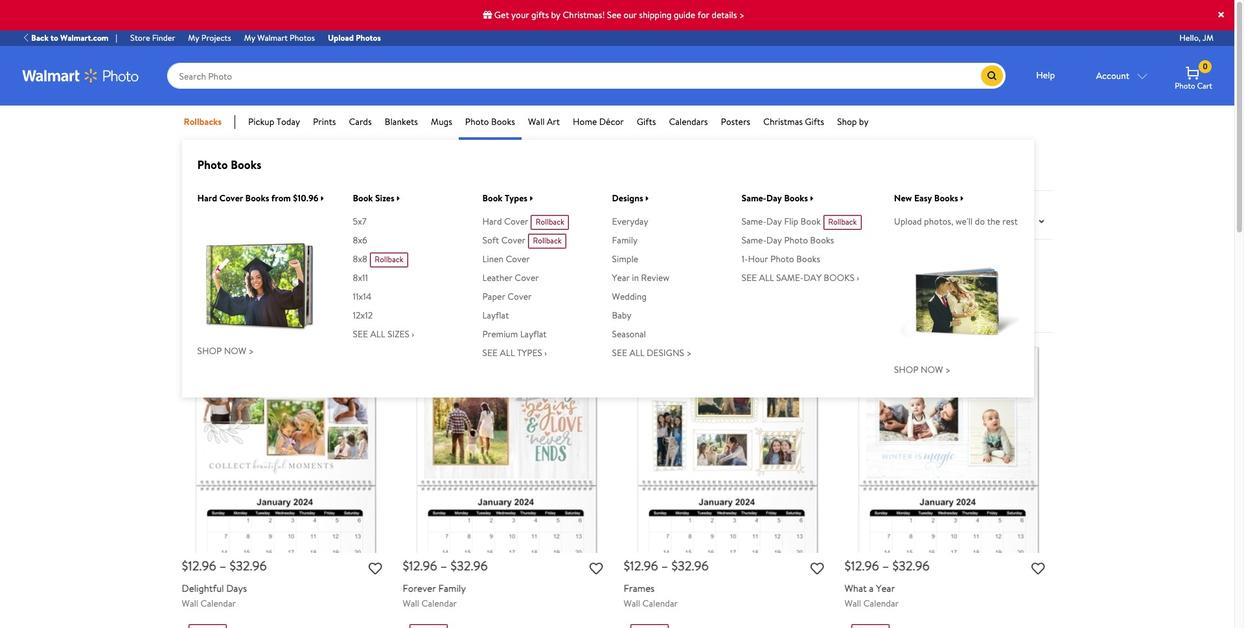 Task type: describe. For each thing, give the bounding box(es) containing it.
flip
[[784, 215, 799, 228]]

details
[[712, 8, 737, 21]]

everyday link
[[612, 215, 649, 228]]

new easy books link
[[894, 192, 964, 205]]

get your gifts by christmas! see our shipping guide for details >
[[492, 8, 745, 21]]

books
[[824, 272, 855, 285]]

baby
[[612, 309, 632, 322]]

0 vertical spatial shop now > link
[[197, 345, 254, 358]]

see
[[607, 8, 622, 21]]

> inside everyday family simple year in review wedding baby seasonal see all designs >
[[687, 347, 692, 360]]

sellers
[[983, 215, 1008, 228]]

décor
[[599, 115, 624, 128]]

pickup
[[248, 115, 274, 128]]

wall inside "delightful days wall calendar"
[[182, 597, 198, 610]]

3 day from the top
[[767, 234, 782, 247]]

0 horizontal spatial |
[[116, 32, 117, 43]]

12x12 link
[[353, 309, 373, 322]]

3 . from the left
[[420, 558, 423, 575]]

caret right image for new easy books
[[961, 195, 964, 203]]

gift image
[[483, 10, 492, 19]]

seasonal link
[[612, 328, 646, 341]]

3 $ from the left
[[403, 558, 409, 575]]

photo down rollbacks link at top
[[197, 157, 228, 173]]

7 . from the left
[[862, 558, 865, 575]]

8 $ from the left
[[893, 558, 899, 575]]

for
[[698, 8, 710, 21]]

shop for top shop now > link
[[197, 345, 222, 358]]

cards link
[[349, 115, 372, 129]]

1 horizontal spatial photo books
[[465, 115, 515, 128]]

sort by |
[[918, 214, 954, 227]]

angle down image
[[493, 217, 498, 225]]

favorite this design image for delightful days
[[369, 563, 382, 577]]

see inside everyday family simple year in review wedding baby seasonal see all designs >
[[612, 347, 628, 360]]

calendar inside what a year wall calendar
[[864, 597, 899, 610]]

$ 12 . 96 – $ 32 . 96 for frames
[[624, 558, 709, 575]]

3 same- from the top
[[742, 234, 767, 247]]

do
[[975, 215, 985, 228]]

walmart.com
[[60, 32, 109, 43]]

premium layflat link
[[483, 328, 547, 341]]

pickup today
[[248, 115, 300, 128]]

best sellers
[[963, 215, 1008, 228]]

baby link
[[612, 309, 632, 322]]

designs
[[647, 347, 685, 360]]

favorite this design image for frames
[[811, 563, 824, 577]]

caret right image for hard cover books from $10.96
[[321, 195, 324, 203]]

all inside same-day flip book same-day photo books 1-hour photo books see all same-day books ›
[[759, 272, 774, 285]]

› inside same-day flip book same-day photo books 1-hour photo books see all same-day books ›
[[857, 272, 860, 285]]

1 gifts from the left
[[637, 115, 656, 128]]

your
[[511, 8, 529, 21]]

book inside same-day flip book same-day photo books 1-hour photo books see all same-day books ›
[[801, 215, 821, 228]]

7 $ from the left
[[845, 558, 851, 575]]

cover up paper cover link
[[515, 272, 539, 285]]

rollbacks link
[[184, 115, 235, 129]]

christmas gifts link
[[764, 115, 825, 129]]

2 $ from the left
[[230, 558, 236, 575]]

family  personalized calendars
[[246, 158, 368, 171]]

$ 12 . 96 – $ 32 . 96 for what
[[845, 558, 930, 575]]

now for top shop now > link
[[224, 345, 246, 358]]

help link
[[1023, 63, 1069, 89]]

favorites
[[599, 214, 637, 226]]

7 96 from the left
[[865, 558, 879, 575]]

seasonal
[[612, 328, 646, 341]]

jm
[[1203, 32, 1214, 43]]

year inside everyday family simple year in review wedding baby seasonal see all designs >
[[612, 272, 630, 285]]

all inside the 5x7 8x6 8x8 8x11 11x14 12x12 see all sizes ›
[[370, 328, 385, 341]]

see inside hard cover soft cover linen cover leather cover paper cover layflat premium layflat see all types ›
[[483, 347, 498, 360]]

personalized calendars (13)
[[187, 254, 324, 270]]

shop now > for top shop now > link
[[197, 345, 254, 358]]

12 for what
[[851, 558, 862, 575]]

photo books link
[[465, 115, 515, 129]]

same- for same-day flip book same-day photo books 1-hour photo books see all same-day books ›
[[742, 215, 767, 228]]

upload photos link
[[321, 32, 388, 45]]

frames wall calendar
[[624, 582, 678, 610]]

11x14
[[353, 291, 372, 304]]

wedding
[[612, 291, 647, 304]]

now for the rightmost shop now > link
[[921, 364, 943, 377]]

same-day photo books link
[[742, 234, 834, 247]]

11x14 link
[[353, 291, 372, 304]]

1 photos from the left
[[290, 32, 315, 43]]

caret right image for book sizes
[[397, 195, 400, 203]]

account button
[[1082, 63, 1162, 89]]

back arrow image
[[22, 33, 31, 42]]

0 vertical spatial personalized
[[275, 158, 326, 171]]

simple
[[612, 253, 639, 266]]

3 96 from the left
[[423, 558, 437, 575]]

wedding link
[[612, 291, 647, 304]]

shipping
[[639, 8, 672, 21]]

soft
[[483, 234, 499, 247]]

see all same-day books › link
[[742, 272, 860, 285]]

prints link
[[313, 115, 336, 129]]

clear all
[[652, 212, 685, 225]]

in
[[632, 272, 639, 285]]

days
[[226, 582, 247, 596]]

new easy books
[[894, 192, 959, 205]]

wall inside wall art link
[[528, 115, 545, 128]]

5 . from the left
[[641, 558, 644, 575]]

2 photos from the left
[[356, 32, 381, 43]]

family for everyday
[[612, 234, 638, 247]]

family link
[[612, 234, 638, 247]]

posters
[[721, 115, 751, 128]]

8x6 link
[[353, 234, 367, 247]]

easy
[[915, 192, 932, 205]]

6 96 from the left
[[695, 558, 709, 575]]

angle down image for best sellers
[[1039, 218, 1045, 227]]

6 . from the left
[[692, 558, 695, 575]]

clear
[[652, 212, 674, 225]]

same- for same-day books
[[742, 192, 767, 205]]

hard for hard cover soft cover linen cover leather cover paper cover layflat premium layflat see all types ›
[[483, 215, 502, 228]]

posters link
[[721, 115, 751, 129]]

calendar inside "delightful days wall calendar"
[[201, 597, 236, 610]]

shop for the rightmost shop now > link
[[894, 364, 919, 377]]

same-
[[777, 272, 804, 285]]

$ 12 . 96 – $ 32 . 96 for delightful
[[182, 558, 267, 575]]

8x11 link
[[353, 272, 368, 285]]

photo down same-day photo books link
[[771, 253, 795, 266]]

all
[[676, 212, 685, 225]]

5 96 from the left
[[644, 558, 658, 575]]

rollback for frames
[[635, 343, 664, 354]]

cards
[[349, 115, 372, 128]]

12 for frames
[[630, 558, 641, 575]]

rollback for delightful
[[193, 343, 222, 354]]

my for my projects
[[188, 32, 200, 43]]

calendar inside frames wall calendar
[[643, 597, 678, 610]]

finder
[[152, 32, 175, 43]]

0 horizontal spatial personalized
[[187, 254, 250, 270]]

1-hour photo books link
[[742, 253, 821, 266]]

1 . from the left
[[199, 558, 202, 575]]

walmart
[[257, 32, 288, 43]]

2 96 from the left
[[252, 558, 267, 575]]

1 horizontal spatial shop now > link
[[894, 364, 951, 377]]

my walmart photos
[[244, 32, 315, 43]]

gifts link
[[637, 115, 656, 129]]

8 96 from the left
[[916, 558, 930, 575]]

32 for delightful days
[[236, 558, 250, 575]]

8 . from the left
[[913, 558, 916, 575]]

hard cover soft cover linen cover leather cover paper cover layflat premium layflat see all types ›
[[483, 215, 547, 360]]

upload photos
[[328, 32, 381, 43]]

same-day flip book same-day photo books 1-hour photo books see all same-day books ›
[[742, 215, 860, 285]]

| inside sort-select 'element'
[[952, 214, 954, 227]]

$ 12 . 96 – $ 32 . 96 for forever
[[403, 558, 488, 575]]

designs link
[[612, 192, 649, 205]]

new
[[894, 192, 912, 205]]

types
[[517, 347, 543, 360]]

see all sizes › link
[[353, 328, 414, 341]]

Search Personalized Calendars search field
[[187, 274, 536, 307]]

family for forever
[[439, 582, 466, 596]]

by for shop by
[[859, 115, 869, 128]]

cover right angle down image
[[504, 215, 529, 228]]

upload photos, we'll do the rest
[[894, 215, 1018, 228]]

› inside the 5x7 8x6 8x8 8x11 11x14 12x12 see all sizes ›
[[412, 328, 414, 341]]

layflat link
[[483, 309, 509, 322]]

1 96 from the left
[[202, 558, 216, 575]]

what a year wall calendar
[[845, 582, 899, 610]]

calendars left (13) on the left of the page
[[253, 254, 303, 270]]



Task type: locate. For each thing, give the bounding box(es) containing it.
shop now > for the rightmost shop now > link
[[894, 364, 951, 377]]

1 vertical spatial |
[[952, 214, 954, 227]]

see inside same-day flip book same-day photo books 1-hour photo books see all same-day books ›
[[742, 272, 757, 285]]

1 vertical spatial ›
[[412, 328, 414, 341]]

2 calendar from the left
[[422, 597, 457, 610]]

1 horizontal spatial family
[[439, 582, 466, 596]]

sort
[[918, 214, 936, 227]]

upload photos, we'll do the rest link
[[894, 215, 1018, 228]]

cover up linen cover link at the left of page
[[502, 234, 526, 247]]

1 vertical spatial layflat
[[520, 328, 547, 341]]

$ up frames wall calendar at the right of page
[[672, 558, 678, 575]]

wall down frames
[[624, 597, 641, 610]]

0 vertical spatial hard
[[197, 192, 217, 205]]

magnifying glass image
[[987, 70, 998, 82]]

2 vertical spatial ›
[[545, 347, 547, 360]]

0 horizontal spatial shop now > link
[[197, 345, 254, 358]]

12 up delightful
[[188, 558, 199, 575]]

8x8
[[353, 253, 368, 266]]

caret right image right $10.96
[[321, 195, 324, 203]]

hard for hard cover books from $10.96
[[197, 192, 217, 205]]

sort-select element
[[918, 214, 954, 228]]

photo right mugs
[[465, 115, 489, 128]]

0 horizontal spatial calendars link
[[192, 158, 232, 171]]

1 horizontal spatial now
[[921, 364, 943, 377]]

› right "books"
[[857, 272, 860, 285]]

1 horizontal spatial photos
[[356, 32, 381, 43]]

4 $ from the left
[[451, 558, 457, 575]]

1 vertical spatial personalized
[[187, 254, 250, 270]]

get
[[494, 8, 509, 21]]

1 vertical spatial hard
[[483, 215, 502, 228]]

3 12 from the left
[[630, 558, 641, 575]]

book right flip
[[801, 215, 821, 228]]

1 horizontal spatial |
[[952, 214, 954, 227]]

– up days
[[219, 558, 226, 575]]

4 $ 12 . 96 – $ 32 . 96 from the left
[[845, 558, 930, 575]]

2 vertical spatial same-
[[742, 234, 767, 247]]

12 up what at right
[[851, 558, 862, 575]]

book sizes
[[353, 192, 395, 205]]

same- down same-day books
[[742, 215, 767, 228]]

caret right image inside new easy books link
[[961, 195, 964, 203]]

1 vertical spatial by
[[859, 115, 869, 128]]

shop now > link
[[197, 345, 254, 358], [894, 364, 951, 377]]

book for book types
[[483, 192, 503, 205]]

see down premium
[[483, 347, 498, 360]]

caret right image right sizes
[[397, 195, 400, 203]]

0 horizontal spatial ›
[[412, 328, 414, 341]]

a
[[869, 582, 874, 596]]

$ 12 . 96 – $ 32 . 96 up frames wall calendar at the right of page
[[624, 558, 709, 575]]

cart
[[1198, 80, 1213, 91]]

2 favorite this design image from the left
[[590, 563, 603, 577]]

1 vertical spatial shop now >
[[894, 364, 951, 377]]

0 horizontal spatial upload
[[328, 32, 354, 43]]

2 my from the left
[[244, 32, 255, 43]]

wall inside forever family wall calendar
[[403, 597, 420, 610]]

1 vertical spatial shop
[[894, 364, 919, 377]]

32 for forever family
[[457, 558, 471, 575]]

1 calendar from the left
[[201, 597, 236, 610]]

wall inside what a year wall calendar
[[845, 597, 862, 610]]

we'll
[[956, 215, 973, 228]]

3 32 from the left
[[678, 558, 692, 575]]

caret right image
[[646, 195, 649, 203]]

calendar down the forever
[[422, 597, 457, 610]]

back
[[31, 32, 49, 43]]

my for my walmart photos
[[244, 32, 255, 43]]

upload down new
[[894, 215, 922, 228]]

layflat down paper
[[483, 309, 509, 322]]

1 horizontal spatial by
[[859, 115, 869, 128]]

christmas gifts
[[764, 115, 825, 128]]

1 favorite this design image from the left
[[369, 563, 382, 577]]

0 horizontal spatial rollback
[[193, 343, 222, 354]]

year right a
[[876, 582, 895, 596]]

hard cover photo books from $10.96 image image
[[197, 215, 322, 340]]

– for frames
[[662, 558, 669, 575]]

32 for what a year
[[899, 558, 913, 575]]

0 horizontal spatial shop now >
[[197, 345, 254, 358]]

4 – from the left
[[883, 558, 890, 575]]

prints
[[313, 115, 336, 128]]

5 $ from the left
[[624, 558, 630, 575]]

4 32 from the left
[[899, 558, 913, 575]]

day left flip
[[767, 215, 782, 228]]

12 for forever
[[409, 558, 420, 575]]

calendar
[[201, 597, 236, 610], [422, 597, 457, 610], [643, 597, 678, 610], [864, 597, 899, 610]]

– up frames wall calendar at the right of page
[[662, 558, 669, 575]]

blankets
[[385, 115, 418, 128]]

caret right image right 'types'
[[530, 195, 533, 203]]

1 vertical spatial family
[[612, 234, 638, 247]]

guide
[[674, 8, 696, 21]]

2 – from the left
[[441, 558, 448, 575]]

projects
[[201, 32, 231, 43]]

$ 12 . 96 – $ 32 . 96 up days
[[182, 558, 267, 575]]

delightful days wall calendar
[[182, 582, 247, 610]]

– up what a year wall calendar
[[883, 558, 890, 575]]

wall art link
[[528, 115, 560, 129]]

layflat up types
[[520, 328, 547, 341]]

1 horizontal spatial angle down image
[[1039, 218, 1045, 227]]

› right sizes
[[412, 328, 414, 341]]

calendars link right "gifts" link
[[669, 115, 708, 129]]

caret right image
[[321, 195, 324, 203], [397, 195, 400, 203], [530, 195, 533, 203], [811, 195, 814, 203], [961, 195, 964, 203]]

photo cart
[[1175, 80, 1213, 91]]

our
[[624, 8, 637, 21]]

3 favorite this design image from the left
[[811, 563, 824, 577]]

all inside everyday family simple year in review wedding baby seasonal see all designs >
[[630, 347, 645, 360]]

calendars right "gifts" link
[[669, 115, 708, 128]]

day for books
[[767, 192, 782, 205]]

2 $ 12 . 96 – $ 32 . 96 from the left
[[403, 558, 488, 575]]

0 vertical spatial |
[[116, 32, 117, 43]]

family inside forever family wall calendar
[[439, 582, 466, 596]]

calendar inside forever family wall calendar
[[422, 597, 457, 610]]

caret right image for book types
[[530, 195, 533, 203]]

1 caret right image from the left
[[321, 195, 324, 203]]

books
[[491, 115, 515, 128], [231, 157, 261, 173], [245, 192, 269, 205], [784, 192, 808, 205], [935, 192, 959, 205], [811, 234, 834, 247], [797, 253, 821, 266]]

account
[[1097, 69, 1130, 82]]

caret right image inside book types link
[[530, 195, 533, 203]]

caret right image right same-day books
[[811, 195, 814, 203]]

$ up what a year wall calendar
[[893, 558, 899, 575]]

cover left from at the top left
[[219, 192, 243, 205]]

1 $ from the left
[[182, 558, 188, 575]]

– for forever
[[441, 558, 448, 575]]

$ 12 . 96 – $ 32 . 96 up a
[[845, 558, 930, 575]]

4 calendar from the left
[[864, 597, 899, 610]]

paper
[[483, 291, 505, 304]]

all
[[759, 272, 774, 285], [370, 328, 385, 341], [500, 347, 515, 360], [630, 347, 645, 360]]

cover up leather cover 'link'
[[506, 253, 530, 266]]

book up angle down image
[[483, 192, 503, 205]]

everyday family simple year in review wedding baby seasonal see all designs >
[[612, 215, 692, 360]]

book sizes link
[[353, 192, 400, 205]]

by
[[551, 8, 561, 21], [859, 115, 869, 128], [938, 214, 948, 227]]

book types
[[483, 192, 528, 205]]

1 horizontal spatial hard
[[483, 215, 502, 228]]

review
[[641, 272, 670, 285]]

1 vertical spatial year
[[876, 582, 895, 596]]

sizes
[[375, 192, 395, 205]]

calendar down frames
[[643, 597, 678, 610]]

hour
[[748, 253, 768, 266]]

home
[[573, 115, 597, 128]]

family up simple link
[[612, 234, 638, 247]]

1 $ 12 . 96 – $ 32 . 96 from the left
[[182, 558, 267, 575]]

color button
[[517, 211, 570, 231]]

0 horizontal spatial photos
[[290, 32, 315, 43]]

1 horizontal spatial my
[[244, 32, 255, 43]]

1 – from the left
[[219, 558, 226, 575]]

day up same-day flip book "link"
[[767, 192, 782, 205]]

gifts
[[532, 8, 549, 21]]

christmas
[[764, 115, 803, 128]]

2 . from the left
[[250, 558, 252, 575]]

0 vertical spatial ›
[[857, 272, 860, 285]]

my projects link
[[182, 32, 238, 45]]

Search Photo text field
[[167, 63, 982, 89]]

1 32 from the left
[[236, 558, 250, 575]]

1 horizontal spatial shop
[[894, 364, 919, 377]]

caret right image inside book sizes link
[[397, 195, 400, 203]]

angle down image
[[555, 217, 560, 225], [1039, 218, 1045, 227]]

4 96 from the left
[[473, 558, 488, 575]]

2 horizontal spatial ›
[[857, 272, 860, 285]]

2 horizontal spatial book
[[801, 215, 821, 228]]

1 horizontal spatial upload
[[894, 215, 922, 228]]

rollbacks
[[184, 115, 222, 128]]

1 horizontal spatial layflat
[[520, 328, 547, 341]]

1 vertical spatial day
[[767, 215, 782, 228]]

upload inside upload photos link
[[328, 32, 354, 43]]

$
[[182, 558, 188, 575], [230, 558, 236, 575], [403, 558, 409, 575], [451, 558, 457, 575], [624, 558, 630, 575], [672, 558, 678, 575], [845, 558, 851, 575], [893, 558, 899, 575]]

0 vertical spatial shop
[[197, 345, 222, 358]]

4 caret right image from the left
[[811, 195, 814, 203]]

same- up same-day flip book "link"
[[742, 192, 767, 205]]

2 same- from the top
[[742, 215, 767, 228]]

soft cover link
[[483, 234, 526, 247]]

upload right my walmart photos
[[328, 32, 354, 43]]

0 horizontal spatial family
[[246, 158, 273, 171]]

all down premium layflat link
[[500, 347, 515, 360]]

leather cover link
[[483, 272, 539, 285]]

12
[[188, 558, 199, 575], [409, 558, 420, 575], [630, 558, 641, 575], [851, 558, 862, 575]]

favorite this design image
[[369, 563, 382, 577], [590, 563, 603, 577], [811, 563, 824, 577], [1032, 563, 1045, 577]]

$ up the forever
[[403, 558, 409, 575]]

photo books up hard cover books from $10.96
[[197, 157, 261, 173]]

see all types › link
[[483, 347, 547, 360]]

$ up what at right
[[845, 558, 851, 575]]

1 horizontal spatial personalized
[[275, 158, 326, 171]]

2 vertical spatial by
[[938, 214, 948, 227]]

– up forever family wall calendar
[[441, 558, 448, 575]]

shop
[[197, 345, 222, 358], [894, 364, 919, 377]]

hard inside hard cover soft cover linen cover leather cover paper cover layflat premium layflat see all types ›
[[483, 215, 502, 228]]

my projects
[[188, 32, 231, 43]]

angle down image right the color
[[555, 217, 560, 225]]

1 my from the left
[[188, 32, 200, 43]]

designs
[[612, 192, 643, 205]]

by inside the shop by link
[[859, 115, 869, 128]]

photo books right mugs
[[465, 115, 515, 128]]

personalized
[[275, 158, 326, 171], [187, 254, 250, 270]]

2 horizontal spatial family
[[612, 234, 638, 247]]

| left store
[[116, 32, 117, 43]]

0 vertical spatial calendars link
[[669, 115, 708, 129]]

see inside the 5x7 8x6 8x8 8x11 11x14 12x12 see all sizes ›
[[353, 328, 368, 341]]

2 rollback from the left
[[635, 343, 664, 354]]

1 vertical spatial photo books
[[197, 157, 261, 173]]

2 horizontal spatial by
[[938, 214, 948, 227]]

×
[[1217, 3, 1226, 25]]

5 caret right image from the left
[[961, 195, 964, 203]]

family right the forever
[[439, 582, 466, 596]]

family inside everyday family simple year in review wedding baby seasonal see all designs >
[[612, 234, 638, 247]]

1 horizontal spatial book
[[483, 192, 503, 205]]

0 horizontal spatial angle down image
[[555, 217, 560, 225]]

0 horizontal spatial photo books
[[197, 157, 261, 173]]

same-day flip book link
[[742, 215, 821, 228]]

day
[[767, 192, 782, 205], [767, 215, 782, 228], [767, 234, 782, 247]]

0 vertical spatial shop now >
[[197, 345, 254, 358]]

0 horizontal spatial shop
[[197, 345, 222, 358]]

linen
[[483, 253, 504, 266]]

caret right image up we'll on the top right of the page
[[961, 195, 964, 203]]

calendars up book sizes
[[328, 158, 368, 171]]

(1)
[[478, 214, 488, 227]]

photo down flip
[[784, 234, 808, 247]]

(1) button
[[405, 211, 508, 231]]

› right types
[[545, 347, 547, 360]]

– for what
[[883, 558, 890, 575]]

see down seasonal on the bottom of the page
[[612, 347, 628, 360]]

1 horizontal spatial year
[[876, 582, 895, 596]]

$ up delightful
[[182, 558, 188, 575]]

1 vertical spatial now
[[921, 364, 943, 377]]

0 horizontal spatial hard
[[197, 192, 217, 205]]

1 horizontal spatial gifts
[[805, 115, 825, 128]]

0 vertical spatial year
[[612, 272, 630, 285]]

1 vertical spatial calendars link
[[192, 158, 232, 171]]

angle down image for color
[[555, 217, 560, 225]]

shop now >
[[197, 345, 254, 358], [894, 364, 951, 377]]

same- up hour on the right of the page
[[742, 234, 767, 247]]

0 vertical spatial photo books
[[465, 115, 515, 128]]

wall
[[528, 115, 545, 128], [182, 597, 198, 610], [403, 597, 420, 610], [624, 597, 641, 610], [845, 597, 862, 610]]

1 vertical spatial upload
[[894, 215, 922, 228]]

forever family wall calendar
[[403, 582, 466, 610]]

1 vertical spatial shop now > link
[[894, 364, 951, 377]]

upload for upload photos
[[328, 32, 354, 43]]

12 up frames
[[630, 558, 641, 575]]

1 horizontal spatial shop now >
[[894, 364, 951, 377]]

christmas!
[[563, 8, 605, 21]]

see down 12x12
[[353, 328, 368, 341]]

1 day from the top
[[767, 192, 782, 205]]

0 horizontal spatial layflat
[[483, 309, 509, 322]]

0 vertical spatial by
[[551, 8, 561, 21]]

– for delightful
[[219, 558, 226, 575]]

4 favorite this design image from the left
[[1032, 563, 1045, 577]]

all down "seasonal" link
[[630, 347, 645, 360]]

book for book sizes
[[353, 192, 373, 205]]

2 day from the top
[[767, 215, 782, 228]]

new easy books image image
[[894, 234, 1019, 359]]

art
[[547, 115, 560, 128]]

4 . from the left
[[471, 558, 473, 575]]

2 vertical spatial day
[[767, 234, 782, 247]]

8x8 link
[[353, 253, 368, 266]]

$ up frames
[[624, 558, 630, 575]]

to
[[51, 32, 58, 43]]

3 caret right image from the left
[[530, 195, 533, 203]]

gifts right décor
[[637, 115, 656, 128]]

cover down leather cover 'link'
[[508, 291, 532, 304]]

year inside what a year wall calendar
[[876, 582, 895, 596]]

1 horizontal spatial calendars link
[[669, 115, 708, 129]]

hard cover books from $10.96 link
[[197, 192, 324, 205]]

0 horizontal spatial year
[[612, 272, 630, 285]]

year left in
[[612, 272, 630, 285]]

32 for frames
[[678, 558, 692, 575]]

my left walmart
[[244, 32, 255, 43]]

by for sort by |
[[938, 214, 948, 227]]

shop by link
[[838, 115, 869, 129]]

favorite this design image for what a year
[[1032, 563, 1045, 577]]

1 horizontal spatial ›
[[545, 347, 547, 360]]

calendar down delightful
[[201, 597, 236, 610]]

$10.96
[[293, 192, 319, 205]]

calendars link down rollbacks link at top
[[192, 158, 232, 171]]

3 – from the left
[[662, 558, 669, 575]]

my left the projects
[[188, 32, 200, 43]]

6 $ from the left
[[672, 558, 678, 575]]

2 gifts from the left
[[805, 115, 825, 128]]

| left we'll on the top right of the page
[[952, 214, 954, 227]]

sizes
[[388, 328, 410, 341]]

upload for upload photos, we'll do the rest
[[894, 215, 922, 228]]

photo inside 'photo books' link
[[465, 115, 489, 128]]

wall down delightful
[[182, 597, 198, 610]]

blankets link
[[385, 115, 418, 129]]

wall left art
[[528, 115, 545, 128]]

day up 1-hour photo books link
[[767, 234, 782, 247]]

1 12 from the left
[[188, 558, 199, 575]]

by inside sort-select 'element'
[[938, 214, 948, 227]]

book left sizes
[[353, 192, 373, 205]]

see all designs > link
[[612, 347, 692, 360]]

4 12 from the left
[[851, 558, 862, 575]]

$ up days
[[230, 558, 236, 575]]

0 horizontal spatial my
[[188, 32, 200, 43]]

day for flip
[[767, 215, 782, 228]]

3 calendar from the left
[[643, 597, 678, 610]]

wall inside frames wall calendar
[[624, 597, 641, 610]]

family up hard cover books from $10.96
[[246, 158, 273, 171]]

0 horizontal spatial book
[[353, 192, 373, 205]]

angle down image inside best sellers 'button'
[[1039, 218, 1045, 227]]

all down hour on the right of the page
[[759, 272, 774, 285]]

0
[[1203, 61, 1208, 72]]

type
[[356, 214, 376, 227]]

1 vertical spatial same-
[[742, 215, 767, 228]]

angle down image right rest
[[1039, 218, 1045, 227]]

from
[[271, 192, 291, 205]]

premium
[[483, 328, 518, 341]]

color
[[527, 214, 550, 227]]

wall down what at right
[[845, 597, 862, 610]]

day
[[804, 272, 822, 285]]

0 vertical spatial layflat
[[483, 309, 509, 322]]

caret right image for same-day books
[[811, 195, 814, 203]]

all left sizes
[[370, 328, 385, 341]]

caret right image inside the hard cover books from $10.96 link
[[321, 195, 324, 203]]

caret right image inside same-day books link
[[811, 195, 814, 203]]

wall down the forever
[[403, 597, 420, 610]]

0 horizontal spatial gifts
[[637, 115, 656, 128]]

3 $ 12 . 96 – $ 32 . 96 from the left
[[624, 558, 709, 575]]

2 12 from the left
[[409, 558, 420, 575]]

0 vertical spatial day
[[767, 192, 782, 205]]

photo left cart
[[1175, 80, 1196, 91]]

1 horizontal spatial rollback
[[635, 343, 664, 354]]

photos
[[290, 32, 315, 43], [356, 32, 381, 43]]

favorite this design image for forever family
[[590, 563, 603, 577]]

angle down image inside the color button
[[555, 217, 560, 225]]

0 vertical spatial upload
[[328, 32, 354, 43]]

see down 1-
[[742, 272, 757, 285]]

all inside hard cover soft cover linen cover leather cover paper cover layflat premium layflat see all types ›
[[500, 347, 515, 360]]

›
[[857, 272, 860, 285], [412, 328, 414, 341], [545, 347, 547, 360]]

2 32 from the left
[[457, 558, 471, 575]]

store finder
[[130, 32, 175, 43]]

$ up forever family wall calendar
[[451, 558, 457, 575]]

12 for delightful
[[188, 558, 199, 575]]

0 vertical spatial family
[[246, 158, 273, 171]]

0 vertical spatial same-
[[742, 192, 767, 205]]

0 horizontal spatial by
[[551, 8, 561, 21]]

› inside hard cover soft cover linen cover leather cover paper cover layflat premium layflat see all types ›
[[545, 347, 547, 360]]

2 caret right image from the left
[[397, 195, 400, 203]]

1 same- from the top
[[742, 192, 767, 205]]

what
[[845, 582, 867, 596]]

gifts right the christmas
[[805, 115, 825, 128]]

2 vertical spatial family
[[439, 582, 466, 596]]

calendar down a
[[864, 597, 899, 610]]

1 rollback from the left
[[193, 343, 222, 354]]

hard cover books from $10.96
[[197, 192, 319, 205]]

0 horizontal spatial now
[[224, 345, 246, 358]]

8x6
[[353, 234, 367, 247]]

0 vertical spatial now
[[224, 345, 246, 358]]

$ 12 . 96 – $ 32 . 96 up forever family wall calendar
[[403, 558, 488, 575]]

12 up the forever
[[409, 558, 420, 575]]

calendars down rollbacks link at top
[[192, 158, 232, 171]]



Task type: vqa. For each thing, say whether or not it's contained in the screenshot.
SAME-DAY FLIP BOOK SAME-DAY PHOTO BOOKS 1-HOUR PHOTO BOOKS SEE ALL SAME-DAY BOOKS ›
yes



